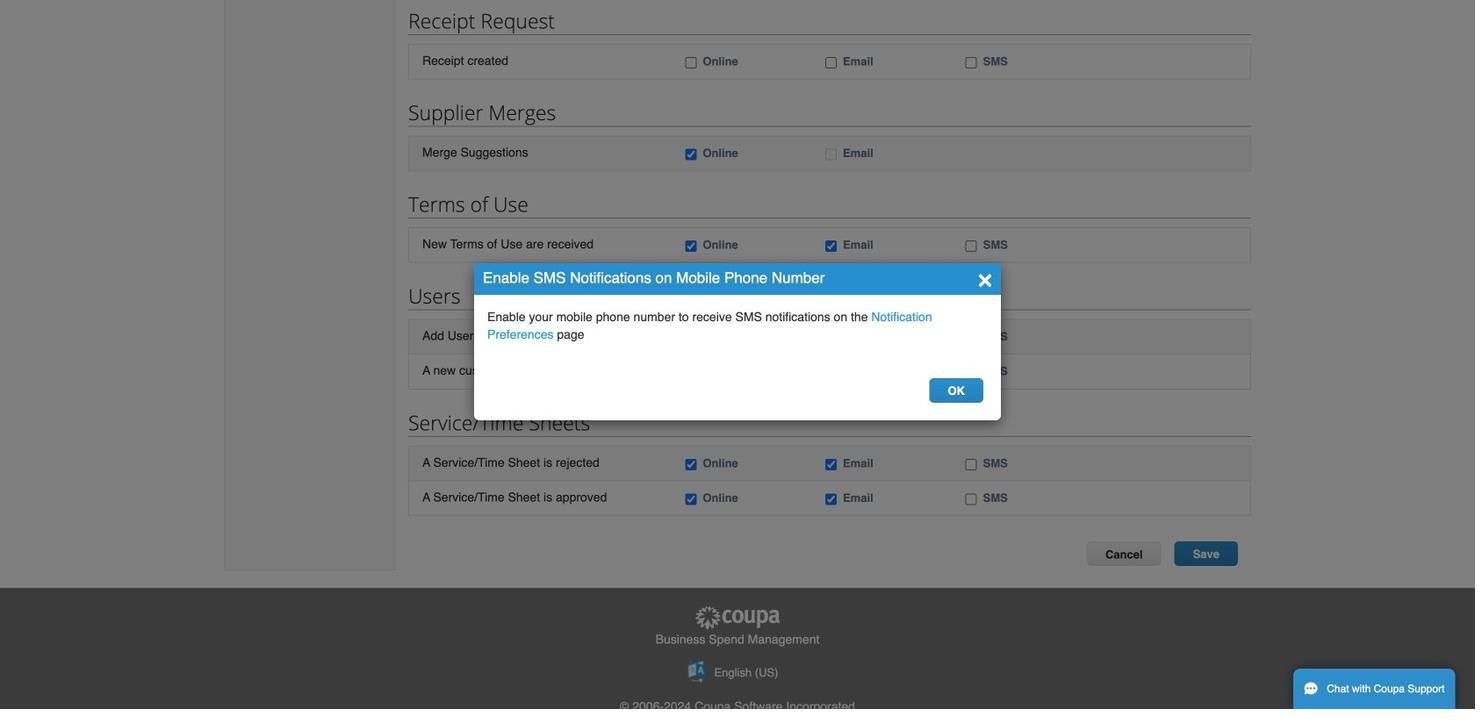 Task type: locate. For each thing, give the bounding box(es) containing it.
None checkbox
[[685, 57, 697, 68], [825, 57, 837, 68], [966, 57, 977, 68], [685, 241, 697, 252], [966, 241, 977, 252], [825, 459, 837, 470], [966, 459, 977, 470], [685, 494, 697, 505], [825, 494, 837, 505], [685, 57, 697, 68], [825, 57, 837, 68], [966, 57, 977, 68], [685, 241, 697, 252], [966, 241, 977, 252], [825, 459, 837, 470], [966, 459, 977, 470], [685, 494, 697, 505], [825, 494, 837, 505]]

None checkbox
[[685, 149, 697, 160], [825, 149, 837, 160], [825, 241, 837, 252], [966, 367, 977, 379], [685, 459, 697, 470], [966, 494, 977, 505], [685, 149, 697, 160], [825, 149, 837, 160], [825, 241, 837, 252], [966, 367, 977, 379], [685, 459, 697, 470], [966, 494, 977, 505]]

coupa supplier portal image
[[694, 606, 781, 631]]



Task type: vqa. For each thing, say whether or not it's contained in the screenshot.
Terms of Use link
no



